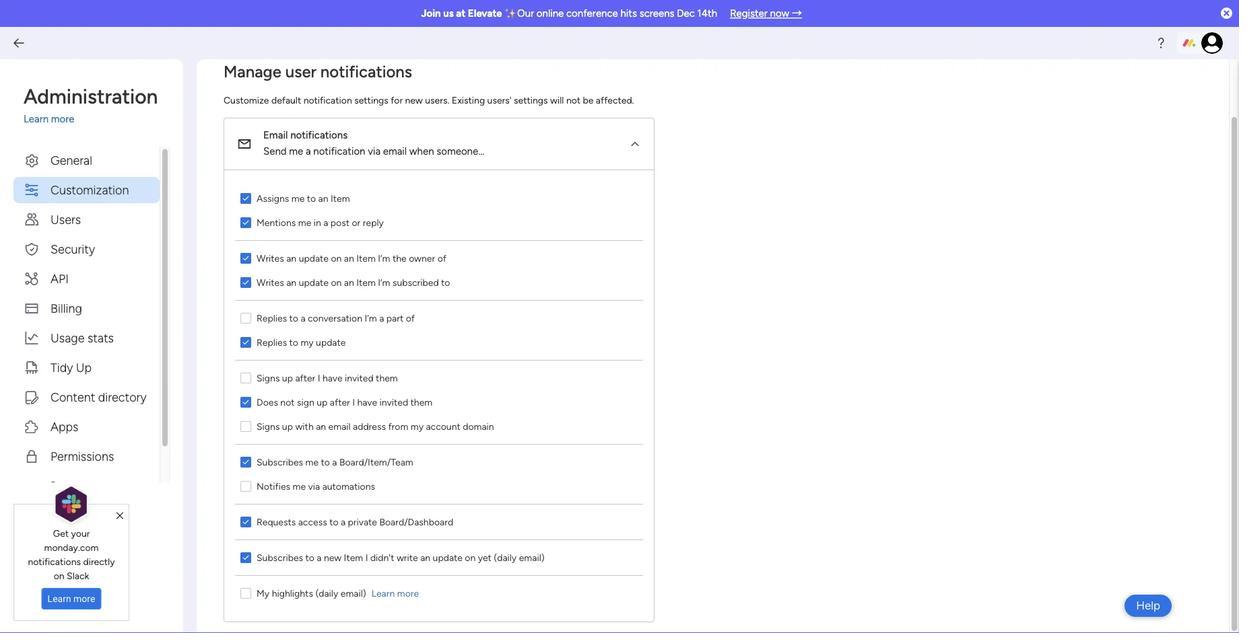 Task type: vqa. For each thing, say whether or not it's contained in the screenshot.
the Billing
yes



Task type: describe. For each thing, give the bounding box(es) containing it.
owner
[[409, 253, 435, 264]]

permissions button
[[13, 444, 160, 470]]

now
[[770, 7, 790, 20]]

via inside email notifications send me a notification via email when someone...
[[368, 145, 381, 158]]

email
[[263, 129, 288, 141]]

2 settings from the left
[[514, 94, 548, 106]]

region containing assigns me to an item
[[224, 170, 654, 622]]

1 settings from the left
[[354, 94, 388, 106]]

security button
[[13, 236, 160, 262]]

signs up with an email address from my account domain
[[257, 421, 494, 433]]

billing button
[[13, 295, 160, 322]]

i for new
[[366, 553, 368, 564]]

an right "with"
[[316, 421, 326, 433]]

get your monday.com notifications directly on slack
[[28, 528, 115, 582]]

0 vertical spatial learn more link
[[24, 112, 170, 127]]

our
[[517, 7, 534, 20]]

subscribes me to a board/item/team
[[257, 457, 413, 468]]

be
[[583, 94, 594, 106]]

0 vertical spatial (daily
[[494, 553, 517, 564]]

usage stats
[[51, 331, 114, 345]]

with
[[295, 421, 314, 433]]

more inside button
[[73, 594, 95, 605]]

→
[[792, 7, 802, 20]]

i'm for subscribed
[[378, 277, 390, 289]]

a up replies to my update
[[301, 313, 306, 324]]

email inside 'region'
[[328, 421, 351, 433]]

via inside 'region'
[[308, 481, 320, 493]]

1 vertical spatial up
[[317, 397, 328, 408]]

a left private
[[341, 517, 346, 528]]

reply
[[363, 217, 384, 229]]

requests access to a private board/dashboard
[[257, 517, 453, 528]]

not inside 'region'
[[280, 397, 295, 408]]

2 vertical spatial i'm
[[365, 313, 377, 324]]

tidy
[[51, 360, 73, 375]]

security
[[51, 242, 95, 256]]

up for with
[[282, 421, 293, 433]]

writes an update on an item i'm subscribed to
[[257, 277, 450, 289]]

users
[[51, 212, 81, 227]]

learn more link inside 'region'
[[372, 587, 419, 601]]

1 horizontal spatial new
[[405, 94, 423, 106]]

account inside 'region'
[[426, 421, 461, 433]]

administration
[[24, 84, 158, 108]]

signs up after i have invited them
[[257, 373, 398, 384]]

didn't
[[370, 553, 394, 564]]

assigns me to an item
[[257, 193, 350, 204]]

my
[[257, 588, 270, 600]]

to up notifies me via automations
[[321, 457, 330, 468]]

in
[[314, 217, 321, 229]]

manage user notifications
[[224, 62, 412, 81]]

for
[[391, 94, 403, 106]]

someone...
[[437, 145, 485, 158]]

to down replies to a conversation i'm a part of
[[289, 337, 298, 348]]

notifications inside email notifications send me a notification via email when someone...
[[290, 129, 348, 141]]

notifies
[[257, 481, 290, 493]]

customization
[[51, 183, 129, 197]]

me for notifies
[[293, 481, 306, 493]]

subscribed
[[393, 277, 439, 289]]

or
[[352, 217, 361, 229]]

new inside 'region'
[[324, 553, 342, 564]]

replies for replies to my update
[[257, 337, 287, 348]]

dapulse x slim image
[[116, 510, 123, 523]]

address
[[353, 421, 386, 433]]

will
[[550, 94, 564, 106]]

monday.com
[[44, 542, 99, 554]]

a up automations
[[332, 457, 337, 468]]

join
[[421, 7, 441, 20]]

item up post
[[331, 193, 350, 204]]

content directory
[[51, 390, 147, 404]]

email inside email notifications send me a notification via email when someone...
[[383, 145, 407, 158]]

affected.
[[596, 94, 634, 106]]

subscribes for subscribes to a new item i didn't write an update on yet (daily email)
[[257, 553, 303, 564]]

yet
[[478, 553, 492, 564]]

on left yet
[[465, 553, 476, 564]]

tidy up
[[51, 360, 92, 375]]

0 vertical spatial them
[[376, 373, 398, 384]]

online
[[537, 7, 564, 20]]

✨
[[505, 7, 515, 20]]

manage
[[224, 62, 282, 81]]

register now → link
[[730, 7, 802, 20]]

a down access
[[317, 553, 322, 564]]

part
[[386, 313, 404, 324]]

update left yet
[[433, 553, 463, 564]]

sign
[[297, 397, 314, 408]]

an down mentions
[[286, 253, 296, 264]]

a left part
[[379, 313, 384, 324]]

highlights
[[272, 588, 313, 600]]

directly
[[83, 556, 115, 568]]

subscribes to a new item i didn't write an update on yet (daily email)
[[257, 553, 545, 564]]

billing
[[51, 301, 82, 316]]

kendall parks image
[[1202, 32, 1223, 54]]

a right in
[[323, 217, 328, 229]]

directory
[[98, 390, 147, 404]]

users.
[[425, 94, 450, 106]]

replies to my update
[[257, 337, 346, 348]]

when
[[409, 145, 434, 158]]

board/item/team
[[339, 457, 413, 468]]

existing
[[452, 94, 485, 106]]

general button
[[13, 147, 160, 173]]

me inside email notifications send me a notification via email when someone...
[[289, 145, 303, 158]]

email notifications send me a notification via email when someone...
[[263, 129, 485, 158]]

domain
[[463, 421, 494, 433]]

0 vertical spatial notifications
[[321, 62, 412, 81]]

requests
[[257, 517, 296, 528]]

0 horizontal spatial have
[[323, 373, 343, 384]]

more inside 'region'
[[397, 588, 419, 600]]

hits
[[621, 7, 637, 20]]

conference
[[566, 7, 618, 20]]

an up mentions me in a post or reply
[[318, 193, 328, 204]]

item down writes an update on an item i'm the owner of
[[356, 277, 376, 289]]

writes for writes an update on an item i'm subscribed to
[[257, 277, 284, 289]]

register now →
[[730, 7, 802, 20]]

customize default notification settings for new users. existing users' settings will not be affected.
[[224, 94, 634, 106]]

an up writes an update on an item i'm subscribed to
[[344, 253, 354, 264]]

14th
[[698, 7, 717, 20]]

cross
[[49, 479, 79, 493]]

i for up
[[352, 397, 355, 408]]

register
[[730, 7, 768, 20]]

apps
[[51, 420, 78, 434]]

up
[[76, 360, 92, 375]]

i'm for the
[[378, 253, 390, 264]]

user
[[285, 62, 317, 81]]

join us at elevate ✨ our online conference hits screens dec 14th
[[421, 7, 717, 20]]

apps button
[[13, 414, 160, 440]]

the
[[393, 253, 407, 264]]

1 horizontal spatial have
[[357, 397, 377, 408]]

update up "conversation"
[[299, 277, 329, 289]]



Task type: locate. For each thing, give the bounding box(es) containing it.
1 vertical spatial notifications
[[290, 129, 348, 141]]

1 vertical spatial writes
[[257, 277, 284, 289]]

0 vertical spatial replies
[[257, 313, 287, 324]]

elevate
[[468, 7, 502, 20]]

email left the when
[[383, 145, 407, 158]]

copier
[[49, 497, 82, 512]]

replies for replies to a conversation i'm a part of
[[257, 313, 287, 324]]

0 vertical spatial not
[[566, 94, 581, 106]]

after down signs up after i have invited them
[[330, 397, 350, 408]]

replies up replies to my update
[[257, 313, 287, 324]]

to right access
[[329, 517, 338, 528]]

new
[[405, 94, 423, 106], [324, 553, 342, 564]]

2 vertical spatial notifications
[[28, 556, 81, 568]]

permissions
[[51, 449, 114, 464]]

my down "conversation"
[[301, 337, 314, 348]]

0 vertical spatial my
[[301, 337, 314, 348]]

learn more down subscribes to a new item i didn't write an update on yet (daily email) at bottom left
[[372, 588, 419, 600]]

learn more link down subscribes to a new item i didn't write an update on yet (daily email) at bottom left
[[372, 587, 419, 601]]

1 horizontal spatial not
[[566, 94, 581, 106]]

of right owner
[[438, 253, 447, 264]]

on inside "get your monday.com notifications directly on slack"
[[54, 570, 64, 582]]

on up writes an update on an item i'm subscribed to
[[331, 253, 342, 264]]

1 vertical spatial email)
[[341, 588, 366, 600]]

get
[[53, 528, 69, 539]]

0 vertical spatial email
[[383, 145, 407, 158]]

mentions
[[257, 217, 296, 229]]

have up does not sign up after i have invited them
[[323, 373, 343, 384]]

i
[[318, 373, 320, 384], [352, 397, 355, 408], [366, 553, 368, 564]]

update down in
[[299, 253, 329, 264]]

signs for signs up after i have invited them
[[257, 373, 280, 384]]

1 vertical spatial after
[[330, 397, 350, 408]]

notifications inside "get your monday.com notifications directly on slack"
[[28, 556, 81, 568]]

conversation
[[308, 313, 362, 324]]

default
[[271, 94, 301, 106]]

0 horizontal spatial learn more
[[48, 594, 95, 605]]

notification inside email notifications send me a notification via email when someone...
[[313, 145, 365, 158]]

0 vertical spatial new
[[405, 94, 423, 106]]

an right write
[[420, 553, 430, 564]]

replies to a conversation i'm a part of
[[257, 313, 415, 324]]

1 horizontal spatial via
[[368, 145, 381, 158]]

invited up from
[[380, 397, 408, 408]]

i'm left the
[[378, 253, 390, 264]]

learn down slack
[[48, 594, 71, 605]]

email) right yet
[[519, 553, 545, 564]]

signs down does
[[257, 421, 280, 433]]

1 vertical spatial of
[[406, 313, 415, 324]]

invited
[[345, 373, 374, 384], [380, 397, 408, 408]]

i'm left part
[[365, 313, 377, 324]]

learn more inside 'region'
[[372, 588, 419, 600]]

0 vertical spatial via
[[368, 145, 381, 158]]

learn down didn't
[[372, 588, 395, 600]]

account inside the cross account copier
[[83, 479, 127, 493]]

new right for
[[405, 94, 423, 106]]

1 horizontal spatial of
[[438, 253, 447, 264]]

up
[[282, 373, 293, 384], [317, 397, 328, 408], [282, 421, 293, 433]]

api button
[[13, 266, 160, 292]]

does
[[257, 397, 278, 408]]

0 horizontal spatial invited
[[345, 373, 374, 384]]

0 vertical spatial after
[[295, 373, 315, 384]]

1 vertical spatial them
[[411, 397, 433, 408]]

1 horizontal spatial account
[[426, 421, 461, 433]]

general
[[51, 153, 92, 167]]

i up does not sign up after i have invited them
[[318, 373, 320, 384]]

more down administration
[[51, 113, 74, 125]]

via left the when
[[368, 145, 381, 158]]

notifications down the monday.com
[[28, 556, 81, 568]]

not
[[566, 94, 581, 106], [280, 397, 295, 408]]

cross account copier
[[49, 479, 127, 512]]

1 vertical spatial signs
[[257, 421, 280, 433]]

0 horizontal spatial new
[[324, 553, 342, 564]]

1 horizontal spatial email
[[383, 145, 407, 158]]

account left the domain
[[426, 421, 461, 433]]

1 horizontal spatial (daily
[[494, 553, 517, 564]]

0 horizontal spatial via
[[308, 481, 320, 493]]

0 horizontal spatial not
[[280, 397, 295, 408]]

subscribes down "requests"
[[257, 553, 303, 564]]

1 replies from the top
[[257, 313, 287, 324]]

0 vertical spatial up
[[282, 373, 293, 384]]

subscribes for subscribes me to a board/item/team
[[257, 457, 303, 468]]

1 vertical spatial email
[[328, 421, 351, 433]]

at
[[456, 7, 466, 20]]

i'm left subscribed
[[378, 277, 390, 289]]

1 vertical spatial learn more link
[[372, 587, 419, 601]]

on left slack
[[54, 570, 64, 582]]

learn more inside button
[[48, 594, 95, 605]]

on down writes an update on an item i'm the owner of
[[331, 277, 342, 289]]

replies
[[257, 313, 287, 324], [257, 337, 287, 348]]

learn more
[[372, 588, 419, 600], [48, 594, 95, 605]]

writes
[[257, 253, 284, 264], [257, 277, 284, 289]]

2 replies from the top
[[257, 337, 287, 348]]

0 horizontal spatial learn more link
[[24, 112, 170, 127]]

1 horizontal spatial email)
[[519, 553, 545, 564]]

me right assigns
[[291, 193, 305, 204]]

1 horizontal spatial after
[[330, 397, 350, 408]]

learn inside 'region'
[[372, 588, 395, 600]]

my
[[301, 337, 314, 348], [411, 421, 424, 433]]

0 vertical spatial notification
[[304, 94, 352, 106]]

to up replies to my update
[[289, 313, 298, 324]]

me for mentions
[[298, 217, 311, 229]]

not left be
[[566, 94, 581, 106]]

to up my highlights (daily email)
[[305, 553, 314, 564]]

1 vertical spatial have
[[357, 397, 377, 408]]

slack
[[67, 570, 89, 582]]

does not sign up after i have invited them
[[257, 397, 433, 408]]

more inside administration learn more
[[51, 113, 74, 125]]

update down "conversation"
[[316, 337, 346, 348]]

0 vertical spatial writes
[[257, 253, 284, 264]]

settings left will
[[514, 94, 548, 106]]

1 horizontal spatial settings
[[514, 94, 548, 106]]

i up address
[[352, 397, 355, 408]]

1 horizontal spatial invited
[[380, 397, 408, 408]]

1 vertical spatial (daily
[[315, 588, 338, 600]]

0 vertical spatial email)
[[519, 553, 545, 564]]

post
[[331, 217, 350, 229]]

more
[[51, 113, 74, 125], [397, 588, 419, 600], [73, 594, 95, 605]]

help
[[1136, 599, 1161, 613]]

screens
[[640, 7, 675, 20]]

0 horizontal spatial email
[[328, 421, 351, 433]]

1 horizontal spatial learn more
[[372, 588, 419, 600]]

users'
[[487, 94, 512, 106]]

them up signs up with an email address from my account domain
[[411, 397, 433, 408]]

a
[[306, 145, 311, 158], [323, 217, 328, 229], [301, 313, 306, 324], [379, 313, 384, 324], [332, 457, 337, 468], [341, 517, 346, 528], [317, 553, 322, 564]]

0 vertical spatial signs
[[257, 373, 280, 384]]

learn inside administration learn more
[[24, 113, 49, 125]]

1 writes from the top
[[257, 253, 284, 264]]

1 horizontal spatial learn more link
[[372, 587, 419, 601]]

0 vertical spatial i
[[318, 373, 320, 384]]

0 vertical spatial of
[[438, 253, 447, 264]]

signs up does
[[257, 373, 280, 384]]

help image
[[1154, 36, 1168, 50]]

send
[[263, 145, 287, 158]]

2 vertical spatial up
[[282, 421, 293, 433]]

administration learn more
[[24, 84, 158, 125]]

settings left for
[[354, 94, 388, 106]]

write
[[397, 553, 418, 564]]

settings
[[354, 94, 388, 106], [514, 94, 548, 106]]

1 vertical spatial my
[[411, 421, 424, 433]]

email) down subscribes to a new item i didn't write an update on yet (daily email) at bottom left
[[341, 588, 366, 600]]

2 vertical spatial i
[[366, 553, 368, 564]]

subscribes up notifies
[[257, 457, 303, 468]]

learn more button
[[41, 589, 101, 610]]

my highlights (daily email)
[[257, 588, 366, 600]]

learn inside button
[[48, 594, 71, 605]]

1 vertical spatial new
[[324, 553, 342, 564]]

email down does not sign up after i have invited them
[[328, 421, 351, 433]]

content
[[51, 390, 95, 404]]

customization button
[[13, 177, 160, 203]]

up for after
[[282, 373, 293, 384]]

to right subscribed
[[441, 277, 450, 289]]

learn more link
[[24, 112, 170, 127], [372, 587, 419, 601]]

invited up does not sign up after i have invited them
[[345, 373, 374, 384]]

private
[[348, 517, 377, 528]]

1 horizontal spatial i
[[352, 397, 355, 408]]

me for subscribes
[[305, 457, 319, 468]]

0 horizontal spatial them
[[376, 373, 398, 384]]

from
[[388, 421, 408, 433]]

dec
[[677, 7, 695, 20]]

an up replies to a conversation i'm a part of
[[286, 277, 296, 289]]

0 horizontal spatial after
[[295, 373, 315, 384]]

up left "with"
[[282, 421, 293, 433]]

0 vertical spatial subscribes
[[257, 457, 303, 468]]

2 horizontal spatial i
[[366, 553, 368, 564]]

1 subscribes from the top
[[257, 457, 303, 468]]

an down writes an update on an item i'm the owner of
[[344, 277, 354, 289]]

0 vertical spatial i'm
[[378, 253, 390, 264]]

notifications up for
[[321, 62, 412, 81]]

2 signs from the top
[[257, 421, 280, 433]]

more down slack
[[73, 594, 95, 605]]

1 vertical spatial via
[[308, 481, 320, 493]]

on
[[331, 253, 342, 264], [331, 277, 342, 289], [465, 553, 476, 564], [54, 570, 64, 582]]

a inside email notifications send me a notification via email when someone...
[[306, 145, 311, 158]]

them
[[376, 373, 398, 384], [411, 397, 433, 408]]

learn more link down administration
[[24, 112, 170, 127]]

after up sign
[[295, 373, 315, 384]]

tidy up button
[[13, 355, 160, 381]]

stats
[[88, 331, 114, 345]]

0 horizontal spatial account
[[83, 479, 127, 493]]

item left didn't
[[344, 553, 363, 564]]

1 vertical spatial i
[[352, 397, 355, 408]]

i left didn't
[[366, 553, 368, 564]]

access
[[298, 517, 327, 528]]

0 vertical spatial have
[[323, 373, 343, 384]]

replies up does
[[257, 337, 287, 348]]

them up does not sign up after i have invited them
[[376, 373, 398, 384]]

notification down manage user notifications
[[304, 94, 352, 106]]

0 horizontal spatial my
[[301, 337, 314, 348]]

back to workspace image
[[12, 36, 26, 50]]

notifications
[[321, 62, 412, 81], [290, 129, 348, 141], [28, 556, 81, 568]]

notification up the assigns me to an item
[[313, 145, 365, 158]]

0 horizontal spatial i
[[318, 373, 320, 384]]

up down replies to my update
[[282, 373, 293, 384]]

(daily right the highlights
[[315, 588, 338, 600]]

a right send
[[306, 145, 311, 158]]

writes for writes an update on an item i'm the owner of
[[257, 253, 284, 264]]

me
[[289, 145, 303, 158], [291, 193, 305, 204], [298, 217, 311, 229], [305, 457, 319, 468], [293, 481, 306, 493]]

0 vertical spatial account
[[426, 421, 461, 433]]

help button
[[1125, 595, 1172, 618]]

1 vertical spatial invited
[[380, 397, 408, 408]]

1 horizontal spatial them
[[411, 397, 433, 408]]

us
[[443, 7, 454, 20]]

0 vertical spatial invited
[[345, 373, 374, 384]]

item up writes an update on an item i'm subscribed to
[[356, 253, 376, 264]]

0 horizontal spatial of
[[406, 313, 415, 324]]

signs for signs up with an email address from my account domain
[[257, 421, 280, 433]]

my right from
[[411, 421, 424, 433]]

assigns
[[257, 193, 289, 204]]

region
[[224, 170, 654, 622]]

to up in
[[307, 193, 316, 204]]

0 horizontal spatial (daily
[[315, 588, 338, 600]]

i'm
[[378, 253, 390, 264], [378, 277, 390, 289], [365, 313, 377, 324]]

1 vertical spatial i'm
[[378, 277, 390, 289]]

1 horizontal spatial my
[[411, 421, 424, 433]]

not left sign
[[280, 397, 295, 408]]

mentions me in a post or reply
[[257, 217, 384, 229]]

learn down administration
[[24, 113, 49, 125]]

new down access
[[324, 553, 342, 564]]

learn more down slack
[[48, 594, 95, 605]]

content directory button
[[13, 384, 160, 411]]

1 vertical spatial account
[[83, 479, 127, 493]]

me right send
[[289, 145, 303, 158]]

2 writes from the top
[[257, 277, 284, 289]]

signs
[[257, 373, 280, 384], [257, 421, 280, 433]]

more down write
[[397, 588, 419, 600]]

up right sign
[[317, 397, 328, 408]]

2 subscribes from the top
[[257, 553, 303, 564]]

0 horizontal spatial email)
[[341, 588, 366, 600]]

me for assigns
[[291, 193, 305, 204]]

1 vertical spatial subscribes
[[257, 553, 303, 564]]

via down subscribes me to a board/item/team
[[308, 481, 320, 493]]

account up dapulse x slim image
[[83, 479, 127, 493]]

of right part
[[406, 313, 415, 324]]

1 vertical spatial replies
[[257, 337, 287, 348]]

0 horizontal spatial settings
[[354, 94, 388, 106]]

1 vertical spatial not
[[280, 397, 295, 408]]

board/dashboard
[[379, 517, 453, 528]]

via
[[368, 145, 381, 158], [308, 481, 320, 493]]

1 vertical spatial notification
[[313, 145, 365, 158]]

(daily right yet
[[494, 553, 517, 564]]

api
[[51, 271, 69, 286]]

email
[[383, 145, 407, 158], [328, 421, 351, 433]]

1 signs from the top
[[257, 373, 280, 384]]

have up address
[[357, 397, 377, 408]]

notifications right email
[[290, 129, 348, 141]]

have
[[323, 373, 343, 384], [357, 397, 377, 408]]

me right notifies
[[293, 481, 306, 493]]

customize
[[224, 94, 269, 106]]

me up notifies me via automations
[[305, 457, 319, 468]]

me left in
[[298, 217, 311, 229]]



